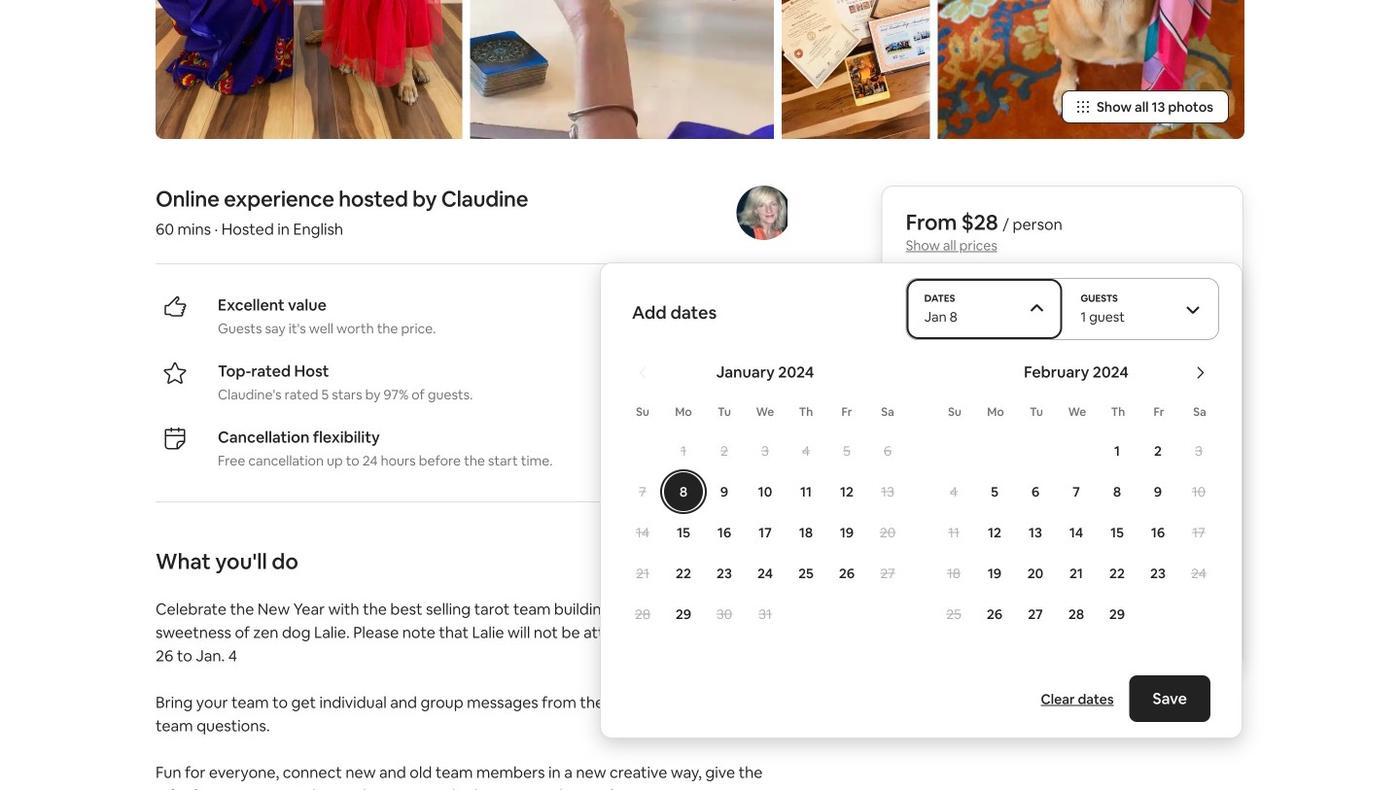 Task type: locate. For each thing, give the bounding box(es) containing it.
ask questions for your team image
[[470, 0, 774, 139], [470, 0, 774, 139]]

i bring  my zen  attitude! image
[[938, 0, 1245, 139], [938, 0, 1245, 139]]

host with mba, certified tarot, coach image
[[782, 0, 930, 139], [782, 0, 930, 139]]

experience cover photo image
[[156, 0, 462, 139], [156, 0, 462, 139]]

calendar application
[[601, 341, 1400, 677]]

learn more about the host, claudine. image
[[736, 186, 791, 240], [736, 186, 791, 240]]



Task type: vqa. For each thing, say whether or not it's contained in the screenshot.
27,
no



